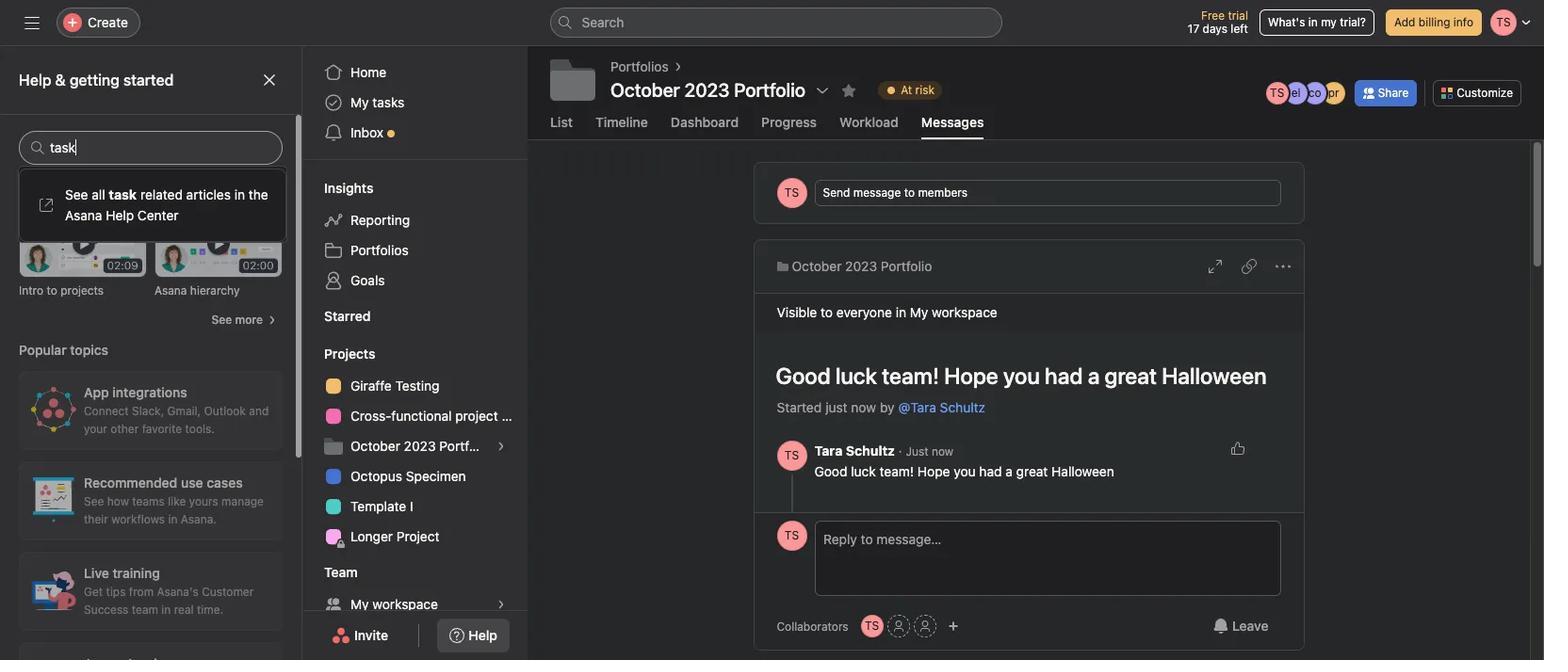 Task type: describe. For each thing, give the bounding box(es) containing it.
their
[[84, 513, 108, 527]]

risk
[[916, 83, 935, 97]]

template i link
[[313, 492, 516, 522]]

·
[[899, 443, 903, 459]]

good luck team! hope you had a great halloween
[[815, 464, 1115, 480]]

0 vertical spatial portfolio
[[881, 258, 932, 274]]

portfolio inside projects element
[[439, 438, 491, 454]]

share
[[1378, 85, 1409, 99]]

i
[[410, 499, 413, 515]]

video tutorials
[[19, 181, 109, 197]]

add
[[1395, 15, 1416, 29]]

the
[[249, 187, 268, 203]]

connect
[[84, 404, 129, 418]]

testing
[[395, 378, 440, 394]]

reporting
[[351, 212, 410, 228]]

get
[[84, 585, 103, 599]]

inbox
[[351, 124, 384, 140]]

see for see more
[[211, 313, 232, 327]]

good
[[815, 464, 848, 480]]

projects
[[60, 284, 104, 298]]

great
[[1017, 464, 1048, 480]]

home
[[351, 64, 387, 80]]

in inside related articles in the asana help center
[[234, 187, 245, 203]]

insights
[[324, 180, 374, 196]]

asana inside related articles in the asana help center
[[65, 207, 102, 223]]

tara schultz link
[[815, 443, 895, 459]]

help inside related articles in the asana help center
[[106, 207, 134, 223]]

teams
[[132, 495, 165, 509]]

luck
[[851, 464, 876, 480]]

related articles in the asana help center
[[65, 187, 268, 223]]

at
[[901, 83, 912, 97]]

template
[[351, 499, 406, 515]]

workflows
[[111, 513, 165, 527]]

see more button
[[207, 307, 283, 334]]

more actions image
[[1276, 259, 1291, 274]]

global element
[[302, 46, 528, 159]]

cross-functional project plan link
[[313, 401, 528, 432]]

all
[[92, 187, 105, 203]]

just
[[906, 445, 929, 459]]

remove from starred image
[[842, 83, 857, 98]]

in inside live training get tips from asana's customer success team in real time.
[[161, 603, 171, 617]]

Search help articles text field
[[19, 131, 283, 165]]

close help & getting started image
[[262, 73, 277, 88]]

ts left tara
[[785, 449, 799, 463]]

search
[[582, 14, 624, 30]]

ts left el
[[1270, 85, 1285, 99]]

how
[[107, 495, 129, 509]]

intro
[[19, 284, 43, 298]]

from
[[129, 585, 154, 599]]

plan
[[502, 408, 528, 424]]

to for visible to everyone in my workspace
[[821, 304, 833, 320]]

longer project
[[351, 529, 440, 545]]

free
[[1202, 8, 1225, 23]]

add billing info
[[1395, 15, 1474, 29]]

what's in my trial?
[[1268, 15, 1366, 29]]

trial
[[1228, 8, 1249, 23]]

started just now by @tara schultz
[[777, 400, 986, 416]]

share button
[[1355, 80, 1418, 106]]

recommended use cases see how teams like yours manage their workflows in asana.
[[84, 475, 264, 527]]

workload
[[840, 114, 899, 130]]

projects element
[[302, 337, 528, 556]]

team
[[324, 564, 358, 581]]

billing
[[1419, 15, 1451, 29]]

el
[[1292, 85, 1301, 99]]

app integrations connect slack, gmail, outlook and your other favorite tools.
[[84, 384, 269, 436]]

live training
[[84, 565, 160, 581]]

full screen image
[[1208, 259, 1223, 274]]

by
[[880, 400, 895, 416]]

ts left send
[[785, 186, 799, 200]]

timeline
[[596, 114, 648, 130]]

visible
[[777, 304, 817, 320]]

info
[[1454, 15, 1474, 29]]

days
[[1203, 22, 1228, 36]]

giraffe testing
[[351, 378, 440, 394]]

asana.
[[181, 513, 217, 527]]

0 vertical spatial ts button
[[777, 441, 807, 471]]

team
[[132, 603, 158, 617]]

portfolios inside insights 'element'
[[351, 242, 409, 258]]

your
[[84, 422, 107, 436]]

add or remove collaborators image
[[948, 621, 959, 632]]

hierarchy
[[190, 284, 240, 298]]

projects
[[324, 346, 375, 362]]

real
[[174, 603, 194, 617]]

tools.
[[185, 422, 215, 436]]

my workspace
[[351, 597, 438, 613]]

&
[[55, 72, 66, 89]]

see for see all task
[[65, 187, 88, 203]]

ts right collaborators
[[865, 619, 879, 633]]

yours
[[189, 495, 218, 509]]

0 vertical spatial schultz
[[940, 400, 986, 416]]

goals
[[351, 272, 385, 288]]

trial?
[[1340, 15, 1366, 29]]

insights element
[[302, 172, 528, 300]]

pr
[[1329, 85, 1340, 99]]

customize button
[[1434, 80, 1522, 106]]

my workspace link
[[313, 590, 516, 620]]

2023 inside projects element
[[404, 438, 436, 454]]

to for intro to projects
[[47, 284, 57, 298]]

messages
[[921, 114, 984, 130]]

octopus
[[351, 468, 402, 484]]

0 vertical spatial now
[[851, 400, 876, 416]]

see inside recommended use cases see how teams like yours manage their workflows in asana.
[[84, 495, 104, 509]]

app integrations
[[84, 384, 187, 401]]

tara schultz · just now
[[815, 443, 954, 459]]

functional
[[391, 408, 452, 424]]

projects button
[[302, 345, 375, 364]]



Task type: vqa. For each thing, say whether or not it's contained in the screenshot.
Completed option
no



Task type: locate. For each thing, give the bounding box(es) containing it.
1 vertical spatial to
[[47, 284, 57, 298]]

0 vertical spatial to
[[904, 186, 915, 200]]

0 vertical spatial workspace
[[932, 304, 998, 320]]

october inside projects element
[[351, 438, 400, 454]]

create button
[[57, 8, 140, 38]]

project
[[397, 529, 440, 545]]

0 horizontal spatial portfolios link
[[313, 236, 516, 266]]

task
[[109, 187, 137, 203]]

help & getting started
[[19, 72, 174, 89]]

1 horizontal spatial portfolios link
[[611, 57, 669, 77]]

search button
[[550, 8, 1002, 38]]

asana's
[[157, 585, 199, 599]]

now left by at right
[[851, 400, 876, 416]]

october up visible
[[792, 258, 842, 274]]

1 horizontal spatial now
[[932, 445, 954, 459]]

october 2023 portfolio
[[792, 258, 932, 274], [351, 438, 491, 454]]

1 horizontal spatial october
[[611, 79, 680, 101]]

0 vertical spatial portfolios
[[611, 58, 669, 74]]

started
[[777, 400, 822, 416]]

1 horizontal spatial help
[[106, 207, 134, 223]]

help inside dropdown button
[[469, 628, 498, 644]]

1 vertical spatial october 2023 portfolio
[[351, 438, 491, 454]]

and
[[249, 404, 269, 418]]

to right visible
[[821, 304, 833, 320]]

had
[[979, 464, 1002, 480]]

1 horizontal spatial october 2023 portfolio link
[[777, 256, 932, 277]]

intro to projects
[[19, 284, 104, 298]]

1 horizontal spatial portfolios
[[611, 58, 669, 74]]

to right the intro
[[47, 284, 57, 298]]

0 vertical spatial october 2023 portfolio
[[792, 258, 932, 274]]

giraffe
[[351, 378, 392, 394]]

1 vertical spatial help
[[106, 207, 134, 223]]

1 vertical spatial see
[[211, 313, 232, 327]]

collaborators
[[777, 620, 849, 634]]

0 vertical spatial october 2023 portfolio link
[[777, 256, 932, 277]]

1 vertical spatial portfolios link
[[313, 236, 516, 266]]

workspace inside teams element
[[373, 597, 438, 613]]

2 horizontal spatial to
[[904, 186, 915, 200]]

invite button
[[320, 619, 401, 653]]

0 horizontal spatial now
[[851, 400, 876, 416]]

october up octopus
[[351, 438, 400, 454]]

schultz right @tara
[[940, 400, 986, 416]]

october 2023 portfolio link up everyone
[[777, 256, 932, 277]]

see
[[65, 187, 88, 203], [211, 313, 232, 327], [84, 495, 104, 509]]

customize
[[1457, 85, 1513, 99]]

1 vertical spatial october 2023 portfolio link
[[313, 432, 516, 462]]

0 vertical spatial my
[[351, 94, 369, 110]]

1 vertical spatial now
[[932, 445, 954, 459]]

portfolio
[[881, 258, 932, 274], [439, 438, 491, 454]]

see up their
[[84, 495, 104, 509]]

my inside teams element
[[351, 597, 369, 613]]

hide sidebar image
[[25, 15, 40, 30]]

october 2023 portfolio up everyone
[[792, 258, 932, 274]]

starred
[[324, 308, 371, 324]]

progress link
[[762, 114, 817, 139]]

now inside tara schultz · just now
[[932, 445, 954, 459]]

in left the
[[234, 187, 245, 203]]

Conversation Name text field
[[764, 354, 1281, 398]]

2 vertical spatial help
[[469, 628, 498, 644]]

1 horizontal spatial portfolio
[[881, 258, 932, 274]]

1 vertical spatial october
[[792, 258, 842, 274]]

0 vertical spatial 2023
[[846, 258, 877, 274]]

0 vertical spatial help
[[19, 72, 51, 89]]

halloween
[[1052, 464, 1115, 480]]

my for my workspace
[[351, 597, 369, 613]]

see left all
[[65, 187, 88, 203]]

recommended
[[84, 475, 177, 491]]

related
[[140, 187, 183, 203]]

you
[[954, 464, 976, 480]]

create
[[88, 14, 128, 30]]

at risk button
[[870, 77, 951, 104]]

@tara schultz link
[[899, 400, 986, 416]]

1 vertical spatial 2023
[[404, 438, 436, 454]]

0 horizontal spatial october 2023 portfolio
[[351, 438, 491, 454]]

messages link
[[921, 114, 984, 139]]

now up hope
[[932, 445, 954, 459]]

in inside "button"
[[1309, 15, 1318, 29]]

intro to projects image
[[20, 207, 146, 277]]

popular topics
[[19, 342, 108, 358]]

message
[[854, 186, 901, 200]]

my tasks
[[351, 94, 405, 110]]

my up invite button
[[351, 597, 369, 613]]

october 2023 portfolio down 'cross-functional project plan' link
[[351, 438, 491, 454]]

help down 'see details, my workspace' image
[[469, 628, 498, 644]]

see inside button
[[211, 313, 232, 327]]

1 horizontal spatial schultz
[[940, 400, 986, 416]]

1 vertical spatial my
[[910, 304, 929, 320]]

my left tasks
[[351, 94, 369, 110]]

reporting link
[[313, 205, 516, 236]]

0 horizontal spatial to
[[47, 284, 57, 298]]

2023 down 'cross-functional project plan' link
[[404, 438, 436, 454]]

add billing info button
[[1386, 9, 1482, 36]]

in right everyone
[[896, 304, 907, 320]]

project
[[455, 408, 498, 424]]

workspace up good luck team! hope you had a great halloween text field at the bottom of page
[[932, 304, 998, 320]]

ts button left tara
[[777, 441, 807, 471]]

asana hierarchy image
[[155, 207, 282, 277]]

my right everyone
[[910, 304, 929, 320]]

in inside recommended use cases see how teams like yours manage their workflows in asana.
[[168, 513, 178, 527]]

None field
[[19, 131, 283, 165]]

1 vertical spatial schultz
[[846, 443, 895, 459]]

my tasks link
[[313, 88, 516, 118]]

favorite
[[142, 422, 182, 436]]

my inside global element
[[351, 94, 369, 110]]

0 vertical spatial portfolios link
[[611, 57, 669, 77]]

longer
[[351, 529, 393, 545]]

in down like
[[168, 513, 178, 527]]

left
[[1231, 22, 1249, 36]]

0 horizontal spatial portfolios
[[351, 242, 409, 258]]

a
[[1006, 464, 1013, 480]]

2 vertical spatial my
[[351, 597, 369, 613]]

ts button
[[777, 441, 807, 471], [777, 521, 807, 551], [861, 615, 884, 638]]

invite
[[354, 628, 388, 644]]

1 vertical spatial portfolios
[[351, 242, 409, 258]]

help
[[19, 72, 51, 89], [106, 207, 134, 223], [469, 628, 498, 644]]

0 vertical spatial asana
[[65, 207, 102, 223]]

schultz up luck
[[846, 443, 895, 459]]

longer project link
[[313, 522, 516, 552]]

2 vertical spatial october
[[351, 438, 400, 454]]

october 2023 portfolio link inside projects element
[[313, 432, 516, 462]]

october 2023 portfolio link up octopus specimen
[[313, 432, 516, 462]]

to right message
[[904, 186, 915, 200]]

ts button up collaborators
[[777, 521, 807, 551]]

help for help & getting started
[[19, 72, 51, 89]]

team button
[[302, 564, 358, 582]]

just
[[826, 400, 848, 416]]

see left more
[[211, 313, 232, 327]]

insights button
[[302, 179, 374, 198]]

help button
[[438, 619, 510, 653]]

see details, october 2023 portfolio image
[[496, 441, 507, 452]]

to
[[904, 186, 915, 200], [47, 284, 57, 298], [821, 304, 833, 320]]

schultz
[[940, 400, 986, 416], [846, 443, 895, 459]]

inbox link
[[313, 118, 516, 148]]

help for help
[[469, 628, 498, 644]]

0 horizontal spatial 2023
[[404, 438, 436, 454]]

tara
[[815, 443, 843, 459]]

1 vertical spatial workspace
[[373, 597, 438, 613]]

home link
[[313, 57, 516, 88]]

2023 up everyone
[[846, 258, 877, 274]]

0 vertical spatial october
[[611, 79, 680, 101]]

asana down all
[[65, 207, 102, 223]]

2 vertical spatial see
[[84, 495, 104, 509]]

send message to members button
[[815, 180, 1281, 206]]

workspace up invite
[[373, 597, 438, 613]]

0 horizontal spatial asana
[[65, 207, 102, 223]]

to inside button
[[904, 186, 915, 200]]

asana left hierarchy
[[155, 284, 187, 298]]

send message to members
[[823, 186, 968, 200]]

0 horizontal spatial help
[[19, 72, 51, 89]]

1 horizontal spatial workspace
[[932, 304, 998, 320]]

0 horizontal spatial portfolio
[[439, 438, 491, 454]]

at risk
[[901, 83, 935, 97]]

copy link image
[[1242, 259, 1257, 274]]

0 horizontal spatial october
[[351, 438, 400, 454]]

october 2023 portfolio
[[611, 79, 806, 101]]

free trial 17 days left
[[1188, 8, 1249, 36]]

portfolios link inside insights 'element'
[[313, 236, 516, 266]]

search list box
[[550, 8, 1002, 38]]

october 2023 portfolio inside projects element
[[351, 438, 491, 454]]

1 horizontal spatial october 2023 portfolio
[[792, 258, 932, 274]]

1 vertical spatial asana
[[155, 284, 187, 298]]

portfolio up visible to everyone in my workspace
[[881, 258, 932, 274]]

2 horizontal spatial help
[[469, 628, 498, 644]]

1 horizontal spatial asana
[[155, 284, 187, 298]]

help down task
[[106, 207, 134, 223]]

show options image
[[815, 83, 830, 98]]

success
[[84, 603, 129, 617]]

1 vertical spatial portfolio
[[439, 438, 491, 454]]

october up timeline
[[611, 79, 680, 101]]

in left real
[[161, 603, 171, 617]]

use cases
[[181, 475, 243, 491]]

portfolios link down reporting
[[313, 236, 516, 266]]

portfolios down search
[[611, 58, 669, 74]]

0 likes. click to like this task image
[[1230, 441, 1245, 456]]

portfolio down project
[[439, 438, 491, 454]]

articles
[[186, 187, 231, 203]]

specimen
[[406, 468, 466, 484]]

portfolios link down search
[[611, 57, 669, 77]]

other
[[111, 422, 139, 436]]

workload link
[[840, 114, 899, 139]]

see more
[[211, 313, 263, 327]]

ts button right collaborators
[[861, 615, 884, 638]]

0 horizontal spatial october 2023 portfolio link
[[313, 432, 516, 462]]

starred button
[[302, 307, 371, 326]]

0 horizontal spatial schultz
[[846, 443, 895, 459]]

my for my tasks
[[351, 94, 369, 110]]

asana hierarchy
[[155, 284, 240, 298]]

gmail,
[[167, 404, 201, 418]]

help left "&"
[[19, 72, 51, 89]]

2 vertical spatial to
[[821, 304, 833, 320]]

cross-functional project plan
[[351, 408, 528, 424]]

everyone
[[837, 304, 892, 320]]

ts up collaborators
[[785, 529, 799, 543]]

in left my
[[1309, 15, 1318, 29]]

1 horizontal spatial to
[[821, 304, 833, 320]]

more
[[235, 313, 263, 327]]

members
[[918, 186, 968, 200]]

customer
[[202, 585, 254, 599]]

my
[[1321, 15, 1337, 29]]

0 vertical spatial see
[[65, 187, 88, 203]]

2 vertical spatial ts button
[[861, 615, 884, 638]]

portfolios down reporting
[[351, 242, 409, 258]]

@tara
[[899, 400, 937, 416]]

team!
[[880, 464, 914, 480]]

portfolios
[[611, 58, 669, 74], [351, 242, 409, 258]]

0 horizontal spatial workspace
[[373, 597, 438, 613]]

2 horizontal spatial october
[[792, 258, 842, 274]]

2023
[[846, 258, 877, 274], [404, 438, 436, 454]]

1 horizontal spatial 2023
[[846, 258, 877, 274]]

teams element
[[302, 556, 528, 624]]

list link
[[550, 114, 573, 139]]

see details, my workspace image
[[496, 599, 507, 611]]

tasks
[[373, 94, 405, 110]]

1 vertical spatial ts button
[[777, 521, 807, 551]]



